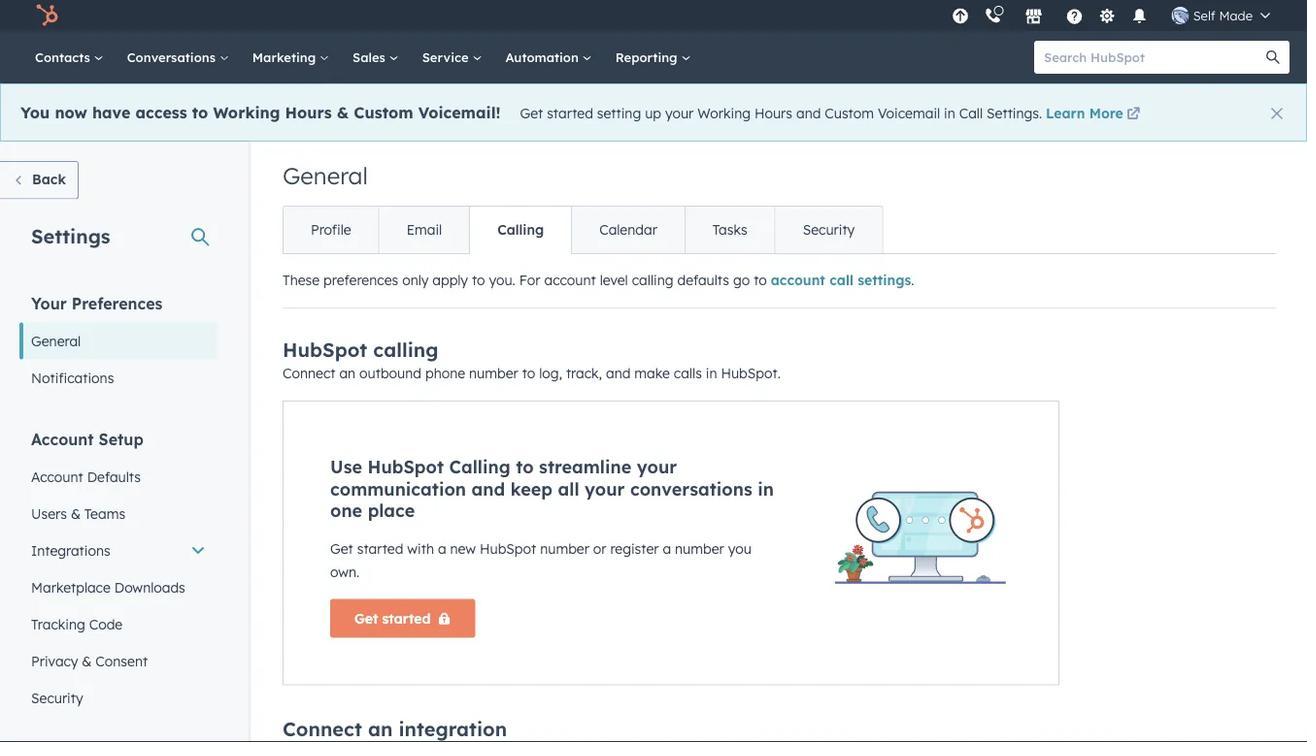 Task type: describe. For each thing, give the bounding box(es) containing it.
hubspot calling connect an outbound phone number to log, track, and make calls in hubspot.
[[283, 338, 781, 382]]

downloads
[[114, 579, 185, 596]]

upgrade link
[[949, 5, 973, 26]]

use
[[330, 456, 362, 478]]

all
[[558, 478, 579, 500]]

calendar
[[599, 221, 657, 238]]

new
[[450, 540, 476, 557]]

link opens in a new window image
[[1127, 105, 1140, 124]]

log,
[[539, 365, 562, 382]]

get for use hubspot calling to streamline your communication and keep all your conversations in one place
[[330, 540, 353, 557]]

hours for and
[[754, 104, 792, 121]]

1 horizontal spatial security link
[[775, 207, 882, 253]]

get started with a new hubspot number or register a number you own.
[[330, 540, 752, 581]]

2 horizontal spatial number
[[675, 540, 724, 557]]

and inside 'hubspot calling connect an outbound phone number to log, track, and make calls in hubspot.'
[[606, 365, 631, 382]]

call
[[959, 104, 983, 121]]

Search HubSpot search field
[[1034, 41, 1272, 74]]

tracking
[[31, 616, 85, 633]]

one
[[330, 500, 362, 522]]

general link
[[19, 323, 218, 360]]

streamline
[[539, 456, 631, 478]]

and for your
[[472, 478, 505, 500]]

conversations
[[127, 49, 219, 65]]

account defaults
[[31, 469, 141, 486]]

marketing link
[[241, 31, 341, 84]]

calling inside 'hubspot calling connect an outbound phone number to log, track, and make calls in hubspot.'
[[373, 338, 438, 362]]

get started button
[[330, 600, 475, 639]]

only
[[402, 272, 429, 289]]

setting
[[597, 104, 641, 121]]

you
[[20, 102, 50, 122]]

link opens in a new window image
[[1127, 108, 1140, 121]]

search image
[[1266, 50, 1280, 64]]

users
[[31, 505, 67, 522]]

sales link
[[341, 31, 410, 84]]

hubspot.
[[721, 365, 781, 382]]

level
[[600, 272, 628, 289]]

calling set up image
[[831, 449, 1012, 585]]

hubspot image
[[35, 4, 58, 27]]

up
[[645, 104, 661, 121]]

2 account from the left
[[771, 272, 825, 289]]

service link
[[410, 31, 494, 84]]

marketplace
[[31, 579, 111, 596]]

your preferences
[[31, 294, 163, 313]]

reporting link
[[604, 31, 703, 84]]

privacy & consent link
[[19, 643, 218, 680]]

hubspot inside get started with a new hubspot number or register a number you own.
[[480, 540, 536, 557]]

in inside 'hubspot calling connect an outbound phone number to log, track, and make calls in hubspot.'
[[706, 365, 717, 382]]

working for to
[[213, 102, 280, 122]]

get started
[[354, 610, 431, 627]]

for
[[519, 272, 540, 289]]

reporting
[[615, 49, 681, 65]]

or
[[593, 540, 607, 557]]

1 horizontal spatial an
[[368, 717, 393, 741]]

your inside you now have access to working hours & custom voicemail! alert
[[665, 104, 694, 121]]

consent
[[95, 653, 148, 670]]

you now have access to working hours & custom voicemail! alert
[[0, 84, 1307, 142]]

and for working
[[796, 104, 821, 121]]

hubspot inside 'hubspot calling connect an outbound phone number to log, track, and make calls in hubspot.'
[[283, 338, 367, 362]]

1 a from the left
[[438, 540, 446, 557]]

these preferences only apply to you. for account level calling defaults go to account call settings .
[[283, 272, 914, 289]]

settings
[[858, 272, 911, 289]]

to inside alert
[[192, 102, 208, 122]]

automation
[[505, 49, 582, 65]]

calling icon button
[[977, 3, 1010, 28]]

account for account defaults
[[31, 469, 83, 486]]

made
[[1219, 7, 1253, 23]]

users & teams
[[31, 505, 125, 522]]

self made
[[1193, 7, 1253, 23]]

go
[[733, 272, 750, 289]]

& for consent
[[82, 653, 92, 670]]

in inside alert
[[944, 104, 955, 121]]

& inside alert
[[337, 102, 349, 122]]

account defaults link
[[19, 459, 218, 496]]

1 horizontal spatial general
[[283, 161, 368, 190]]

learn more link
[[1046, 104, 1144, 124]]

phone
[[425, 365, 465, 382]]

your right all
[[585, 478, 625, 500]]

tasks
[[713, 221, 747, 238]]

service
[[422, 49, 472, 65]]

ruby anderson image
[[1172, 7, 1189, 24]]

these
[[283, 272, 320, 289]]

marketplace downloads link
[[19, 570, 218, 606]]

calling inside use hubspot calling to streamline your communication and keep all your conversations in one place
[[449, 456, 510, 478]]

conversations
[[630, 478, 752, 500]]

place
[[368, 500, 415, 522]]

profile link
[[284, 207, 378, 253]]

search button
[[1257, 41, 1290, 74]]

keep
[[510, 478, 553, 500]]

calls
[[674, 365, 702, 382]]

security inside navigation
[[803, 221, 855, 238]]

privacy & consent
[[31, 653, 148, 670]]

custom for and
[[825, 104, 874, 121]]

settings image
[[1099, 8, 1116, 26]]

help image
[[1066, 9, 1084, 26]]

learn more
[[1046, 104, 1123, 121]]

started for you now have access to working hours & custom voicemail!
[[547, 104, 593, 121]]

close image
[[1271, 108, 1283, 119]]

you
[[728, 540, 752, 557]]

to left you.
[[472, 272, 485, 289]]

contacts
[[35, 49, 94, 65]]

sales
[[353, 49, 389, 65]]

profile
[[311, 221, 351, 238]]

register
[[610, 540, 659, 557]]

.
[[911, 272, 914, 289]]

integration
[[399, 717, 507, 741]]

connect inside 'hubspot calling connect an outbound phone number to log, track, and make calls in hubspot.'
[[283, 365, 336, 382]]

tasks link
[[685, 207, 775, 253]]

voicemail!
[[418, 102, 501, 122]]

defaults
[[677, 272, 729, 289]]



Task type: vqa. For each thing, say whether or not it's contained in the screenshot.
the started within YOU NOW HAVE ACCESS TO WORKING HOURS & CUSTOM VOICEMAIL! ALERT
yes



Task type: locate. For each thing, give the bounding box(es) containing it.
calling
[[632, 272, 674, 289], [373, 338, 438, 362]]

get
[[520, 104, 543, 121], [330, 540, 353, 557], [354, 610, 378, 627]]

to inside use hubspot calling to streamline your communication and keep all your conversations in one place
[[516, 456, 534, 478]]

hubspot
[[283, 338, 367, 362], [368, 456, 444, 478], [480, 540, 536, 557]]

1 connect from the top
[[283, 365, 336, 382]]

a
[[438, 540, 446, 557], [663, 540, 671, 557]]

2 vertical spatial started
[[382, 610, 431, 627]]

0 horizontal spatial calling
[[373, 338, 438, 362]]

0 vertical spatial hubspot
[[283, 338, 367, 362]]

0 horizontal spatial in
[[706, 365, 717, 382]]

get down own.
[[354, 610, 378, 627]]

security inside account setup element
[[31, 690, 83, 707]]

1 vertical spatial and
[[606, 365, 631, 382]]

started down with
[[382, 610, 431, 627]]

marketplaces image
[[1025, 9, 1043, 26]]

2 horizontal spatial and
[[796, 104, 821, 121]]

you.
[[489, 272, 515, 289]]

account call settings link
[[771, 272, 911, 289]]

in
[[944, 104, 955, 121], [706, 365, 717, 382], [758, 478, 774, 500]]

number left you
[[675, 540, 724, 557]]

get started setting up your working hours and custom voicemail in call settings.
[[520, 104, 1046, 121]]

voicemail
[[878, 104, 940, 121]]

working down marketing
[[213, 102, 280, 122]]

have
[[92, 102, 130, 122]]

1 vertical spatial in
[[706, 365, 717, 382]]

in left call
[[944, 104, 955, 121]]

your right streamline
[[637, 456, 677, 478]]

privacy
[[31, 653, 78, 670]]

1 account from the top
[[31, 430, 94, 449]]

2 vertical spatial hubspot
[[480, 540, 536, 557]]

&
[[337, 102, 349, 122], [71, 505, 81, 522], [82, 653, 92, 670]]

0 horizontal spatial account
[[544, 272, 596, 289]]

and inside use hubspot calling to streamline your communication and keep all your conversations in one place
[[472, 478, 505, 500]]

2 a from the left
[[663, 540, 671, 557]]

hubspot link
[[23, 4, 73, 27]]

1 vertical spatial security
[[31, 690, 83, 707]]

a left "new"
[[438, 540, 446, 557]]

email link
[[378, 207, 469, 253]]

security link
[[775, 207, 882, 253], [19, 680, 218, 717]]

in inside use hubspot calling to streamline your communication and keep all your conversations in one place
[[758, 478, 774, 500]]

an left outbound
[[339, 365, 356, 382]]

calling up outbound
[[373, 338, 438, 362]]

1 vertical spatial &
[[71, 505, 81, 522]]

account up account defaults
[[31, 430, 94, 449]]

security down privacy
[[31, 690, 83, 707]]

tracking code link
[[19, 606, 218, 643]]

1 vertical spatial started
[[357, 540, 403, 557]]

to left log,
[[522, 365, 535, 382]]

notifications image
[[1131, 9, 1149, 26]]

& for teams
[[71, 505, 81, 522]]

account for account setup
[[31, 430, 94, 449]]

1 horizontal spatial working
[[698, 104, 751, 121]]

defaults
[[87, 469, 141, 486]]

started down place
[[357, 540, 403, 557]]

marketplace downloads
[[31, 579, 185, 596]]

started inside get started button
[[382, 610, 431, 627]]

0 horizontal spatial number
[[469, 365, 518, 382]]

0 vertical spatial &
[[337, 102, 349, 122]]

an inside 'hubspot calling connect an outbound phone number to log, track, and make calls in hubspot.'
[[339, 365, 356, 382]]

calling icon image
[[984, 8, 1002, 25]]

2 vertical spatial in
[[758, 478, 774, 500]]

notifications
[[31, 370, 114, 387]]

number right "phone"
[[469, 365, 518, 382]]

account left call
[[771, 272, 825, 289]]

working for your
[[698, 104, 751, 121]]

general up profile
[[283, 161, 368, 190]]

with
[[407, 540, 434, 557]]

your right up
[[665, 104, 694, 121]]

calendar link
[[571, 207, 685, 253]]

0 vertical spatial calling
[[497, 221, 544, 238]]

number left the or
[[540, 540, 589, 557]]

calling inside calling link
[[497, 221, 544, 238]]

1 vertical spatial security link
[[19, 680, 218, 717]]

2 account from the top
[[31, 469, 83, 486]]

0 vertical spatial and
[[796, 104, 821, 121]]

tracking code
[[31, 616, 123, 633]]

and inside you now have access to working hours & custom voicemail! alert
[[796, 104, 821, 121]]

learn
[[1046, 104, 1085, 121]]

1 horizontal spatial hours
[[754, 104, 792, 121]]

hours for &
[[285, 102, 332, 122]]

email
[[407, 221, 442, 238]]

custom for &
[[354, 102, 413, 122]]

to right access
[[192, 102, 208, 122]]

security up account call settings link
[[803, 221, 855, 238]]

back
[[32, 171, 66, 188]]

navigation containing profile
[[283, 206, 883, 254]]

connect
[[283, 365, 336, 382], [283, 717, 362, 741]]

settings
[[31, 224, 110, 248]]

security
[[803, 221, 855, 238], [31, 690, 83, 707]]

0 vertical spatial general
[[283, 161, 368, 190]]

help button
[[1058, 0, 1091, 31]]

started inside you now have access to working hours & custom voicemail! alert
[[547, 104, 593, 121]]

account setup element
[[19, 429, 218, 717]]

1 horizontal spatial account
[[771, 272, 825, 289]]

0 horizontal spatial a
[[438, 540, 446, 557]]

account
[[544, 272, 596, 289], [771, 272, 825, 289]]

2 connect from the top
[[283, 717, 362, 741]]

contacts link
[[23, 31, 115, 84]]

2 horizontal spatial in
[[944, 104, 955, 121]]

and
[[796, 104, 821, 121], [606, 365, 631, 382], [472, 478, 505, 500]]

2 horizontal spatial get
[[520, 104, 543, 121]]

general inside "your preferences" element
[[31, 333, 81, 350]]

1 horizontal spatial calling
[[632, 272, 674, 289]]

call
[[830, 272, 854, 289]]

you now have access to working hours & custom voicemail!
[[20, 102, 501, 122]]

to inside 'hubspot calling connect an outbound phone number to log, track, and make calls in hubspot.'
[[522, 365, 535, 382]]

1 horizontal spatial get
[[354, 610, 378, 627]]

to left all
[[516, 456, 534, 478]]

& right users
[[71, 505, 81, 522]]

more
[[1089, 104, 1123, 121]]

in right calls
[[706, 365, 717, 382]]

hubspot inside use hubspot calling to streamline your communication and keep all your conversations in one place
[[368, 456, 444, 478]]

integrations
[[31, 542, 110, 559]]

0 vertical spatial started
[[547, 104, 593, 121]]

0 vertical spatial security link
[[775, 207, 882, 253]]

use hubspot calling to streamline your communication and keep all your conversations in one place
[[330, 456, 774, 522]]

marketplaces button
[[1014, 0, 1054, 31]]

working
[[213, 102, 280, 122], [698, 104, 751, 121]]

started inside get started with a new hubspot number or register a number you own.
[[357, 540, 403, 557]]

automation link
[[494, 31, 604, 84]]

access
[[135, 102, 187, 122]]

0 horizontal spatial security link
[[19, 680, 218, 717]]

an
[[339, 365, 356, 382], [368, 717, 393, 741]]

working right up
[[698, 104, 751, 121]]

get inside you now have access to working hours & custom voicemail! alert
[[520, 104, 543, 121]]

0 vertical spatial an
[[339, 365, 356, 382]]

track,
[[566, 365, 602, 382]]

security link down the consent
[[19, 680, 218, 717]]

self made menu
[[947, 0, 1284, 31]]

get down automation
[[520, 104, 543, 121]]

calling link
[[469, 207, 571, 253]]

hubspot right "new"
[[480, 540, 536, 557]]

general down your
[[31, 333, 81, 350]]

get up own.
[[330, 540, 353, 557]]

an left integration
[[368, 717, 393, 741]]

1 horizontal spatial custom
[[825, 104, 874, 121]]

outbound
[[359, 365, 421, 382]]

2 vertical spatial and
[[472, 478, 505, 500]]

communication
[[330, 478, 466, 500]]

1 vertical spatial hubspot
[[368, 456, 444, 478]]

0 horizontal spatial hours
[[285, 102, 332, 122]]

0 horizontal spatial get
[[330, 540, 353, 557]]

1 vertical spatial account
[[31, 469, 83, 486]]

integrations button
[[19, 533, 218, 570]]

1 vertical spatial general
[[31, 333, 81, 350]]

0 vertical spatial connect
[[283, 365, 336, 382]]

upgrade image
[[952, 8, 969, 26]]

2 vertical spatial &
[[82, 653, 92, 670]]

0 horizontal spatial general
[[31, 333, 81, 350]]

1 horizontal spatial a
[[663, 540, 671, 557]]

1 horizontal spatial number
[[540, 540, 589, 557]]

your
[[31, 294, 67, 313]]

0 vertical spatial security
[[803, 221, 855, 238]]

0 horizontal spatial custom
[[354, 102, 413, 122]]

0 horizontal spatial security
[[31, 690, 83, 707]]

back link
[[0, 161, 79, 200]]

1 vertical spatial an
[[368, 717, 393, 741]]

apply
[[432, 272, 468, 289]]

1 vertical spatial get
[[330, 540, 353, 557]]

0 horizontal spatial and
[[472, 478, 505, 500]]

started left setting at the top left of page
[[547, 104, 593, 121]]

1 vertical spatial connect
[[283, 717, 362, 741]]

number for started
[[540, 540, 589, 557]]

account right for
[[544, 272, 596, 289]]

hubspot up outbound
[[283, 338, 367, 362]]

number inside 'hubspot calling connect an outbound phone number to log, track, and make calls in hubspot.'
[[469, 365, 518, 382]]

started for use hubspot calling to streamline your communication and keep all your conversations in one place
[[357, 540, 403, 557]]

1 vertical spatial calling
[[449, 456, 510, 478]]

1 account from the left
[[544, 272, 596, 289]]

0 horizontal spatial &
[[71, 505, 81, 522]]

number for calling
[[469, 365, 518, 382]]

1 horizontal spatial &
[[82, 653, 92, 670]]

2 vertical spatial get
[[354, 610, 378, 627]]

started
[[547, 104, 593, 121], [357, 540, 403, 557], [382, 610, 431, 627]]

0 vertical spatial calling
[[632, 272, 674, 289]]

1 vertical spatial calling
[[373, 338, 438, 362]]

your preferences element
[[19, 293, 218, 397]]

0 horizontal spatial an
[[339, 365, 356, 382]]

to right go
[[754, 272, 767, 289]]

& down sales link
[[337, 102, 349, 122]]

0 horizontal spatial working
[[213, 102, 280, 122]]

1 horizontal spatial security
[[803, 221, 855, 238]]

hubspot up place
[[368, 456, 444, 478]]

custom
[[354, 102, 413, 122], [825, 104, 874, 121]]

get inside button
[[354, 610, 378, 627]]

navigation
[[283, 206, 883, 254]]

custom down sales link
[[354, 102, 413, 122]]

a right register
[[663, 540, 671, 557]]

calling right level
[[632, 272, 674, 289]]

to
[[192, 102, 208, 122], [472, 272, 485, 289], [754, 272, 767, 289], [522, 365, 535, 382], [516, 456, 534, 478]]

account up users
[[31, 469, 83, 486]]

hours
[[285, 102, 332, 122], [754, 104, 792, 121]]

teams
[[84, 505, 125, 522]]

custom left "voicemail"
[[825, 104, 874, 121]]

0 vertical spatial get
[[520, 104, 543, 121]]

your
[[665, 104, 694, 121], [637, 456, 677, 478], [585, 478, 625, 500]]

& right privacy
[[82, 653, 92, 670]]

setup
[[99, 430, 144, 449]]

self
[[1193, 7, 1216, 23]]

code
[[89, 616, 123, 633]]

calling up for
[[497, 221, 544, 238]]

get for you now have access to working hours & custom voicemail!
[[520, 104, 543, 121]]

in right conversations
[[758, 478, 774, 500]]

calling left the keep
[[449, 456, 510, 478]]

0 vertical spatial account
[[31, 430, 94, 449]]

get inside get started with a new hubspot number or register a number you own.
[[330, 540, 353, 557]]

security link up account call settings link
[[775, 207, 882, 253]]

2 horizontal spatial &
[[337, 102, 349, 122]]

account setup
[[31, 430, 144, 449]]

connect an integration
[[283, 717, 507, 741]]

1 horizontal spatial in
[[758, 478, 774, 500]]

conversations link
[[115, 31, 241, 84]]

1 horizontal spatial and
[[606, 365, 631, 382]]

now
[[55, 102, 87, 122]]

0 vertical spatial in
[[944, 104, 955, 121]]

preferences
[[72, 294, 163, 313]]

notifications link
[[19, 360, 218, 397]]



